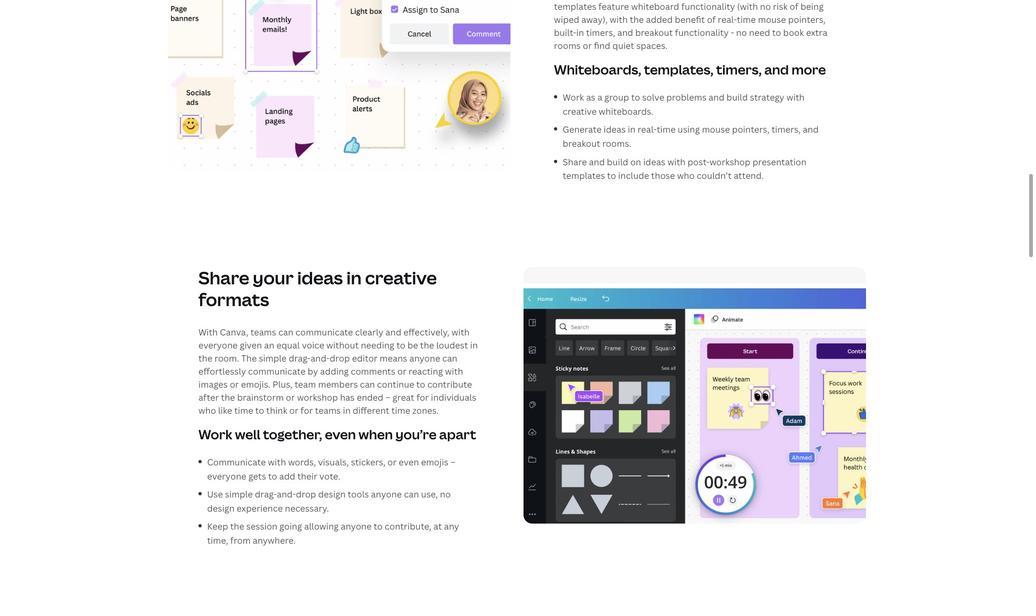 Task type: locate. For each thing, give the bounding box(es) containing it.
needing
[[361, 339, 394, 351]]

timers, inside generate ideas in real-time using mouse pointers, timers, and breakout rooms.
[[772, 124, 801, 136]]

1 horizontal spatial even
[[399, 456, 419, 468]]

1 horizontal spatial work
[[563, 91, 584, 103]]

drop up "necessary."
[[296, 488, 316, 500]]

time left using
[[657, 124, 676, 136]]

share inside share your ideas in creative formats
[[199, 266, 249, 289]]

simple down an
[[259, 352, 287, 364]]

keep
[[207, 521, 228, 533]]

and-
[[311, 352, 330, 364], [277, 488, 296, 500]]

2 horizontal spatial time
[[657, 124, 676, 136]]

everyone inside communicate with words, visuals, stickers, or even emojis – everyone gets to add their vote.
[[207, 470, 246, 482]]

build
[[727, 91, 748, 103], [607, 156, 628, 168]]

the down effectively,
[[420, 339, 434, 351]]

has
[[340, 391, 355, 403]]

1 vertical spatial anyone
[[371, 488, 402, 500]]

think
[[266, 404, 287, 416]]

1 vertical spatial timers,
[[772, 124, 801, 136]]

and inside the share and build on ideas with post-workshop presentation templates to include those who couldn't attend.
[[589, 156, 605, 168]]

teams up an
[[251, 326, 276, 338]]

with up the loudest
[[452, 326, 470, 338]]

0 vertical spatial simple
[[259, 352, 287, 364]]

0 vertical spatial drop
[[330, 352, 350, 364]]

simple right use
[[225, 488, 253, 500]]

1 vertical spatial and-
[[277, 488, 296, 500]]

editor
[[352, 352, 378, 364]]

allowing
[[304, 521, 339, 533]]

templates,
[[644, 60, 714, 78]]

when
[[359, 425, 393, 443]]

build left on
[[607, 156, 628, 168]]

design
[[318, 488, 346, 500], [207, 502, 235, 514]]

post-
[[688, 156, 710, 168]]

to left be
[[397, 339, 405, 351]]

1 horizontal spatial design
[[318, 488, 346, 500]]

workshop inside the share and build on ideas with post-workshop presentation templates to include those who couldn't attend.
[[710, 156, 751, 168]]

after
[[199, 391, 219, 403]]

with up the those
[[668, 156, 686, 168]]

everyone for use
[[207, 470, 246, 482]]

whiteboards.
[[599, 105, 654, 117]]

with up add
[[268, 456, 286, 468]]

their
[[297, 470, 317, 482]]

communicate up plus,
[[248, 365, 306, 377]]

workshop down team
[[297, 391, 338, 403]]

0 horizontal spatial build
[[607, 156, 628, 168]]

and up needing
[[386, 326, 401, 338]]

to inside keep the session going allowing anyone to contribute, at any time, from anywhere.
[[374, 521, 383, 533]]

communicate with words, visuals, stickers, or even emojis – everyone gets to add their vote.
[[207, 456, 456, 482]]

share your ideas in creative formats
[[199, 266, 437, 311]]

1 vertical spatial communicate
[[248, 365, 306, 377]]

build left 'strategy'
[[727, 91, 748, 103]]

drop down without in the left of the page
[[330, 352, 350, 364]]

0 horizontal spatial who
[[199, 404, 216, 416]]

0 vertical spatial anyone
[[409, 352, 440, 364]]

the up like
[[221, 391, 235, 403]]

individuals
[[431, 391, 476, 403]]

0 horizontal spatial drag-
[[255, 488, 277, 500]]

timers,
[[716, 60, 762, 78], [772, 124, 801, 136]]

design down vote.
[[318, 488, 346, 500]]

0 vertical spatial –
[[386, 391, 391, 403]]

teams down has
[[315, 404, 341, 416]]

0 horizontal spatial creative
[[365, 266, 437, 289]]

1 vertical spatial design
[[207, 502, 235, 514]]

1 horizontal spatial drop
[[330, 352, 350, 364]]

and up templates
[[589, 156, 605, 168]]

1 vertical spatial work
[[199, 425, 232, 443]]

or down plus,
[[286, 391, 295, 403]]

to down reacting
[[417, 378, 425, 390]]

drop inside with canva, teams can communicate clearly and effectively, with everyone given an equal voice without needing to be the loudest in the room. the simple drag-and-drop editor means anyone can effortlessly communicate by adding comments or reacting with images or emojis. plus, team members can continue to contribute after the brainstorm or workshop has ended – great for individuals who like time to think or for teams in different time zones.
[[330, 352, 350, 364]]

timers, up 'strategy'
[[716, 60, 762, 78]]

work down like
[[199, 425, 232, 443]]

1 horizontal spatial who
[[677, 170, 695, 182]]

for up zones. at the bottom left of the page
[[417, 391, 429, 403]]

everyone down communicate
[[207, 470, 246, 482]]

to left contribute,
[[374, 521, 383, 533]]

1 vertical spatial for
[[301, 404, 313, 416]]

0 horizontal spatial drop
[[296, 488, 316, 500]]

0 horizontal spatial simple
[[225, 488, 253, 500]]

or
[[398, 365, 407, 377], [230, 378, 239, 390], [286, 391, 295, 403], [289, 404, 299, 416], [388, 456, 397, 468]]

1 horizontal spatial share
[[563, 156, 587, 168]]

and right problems
[[709, 91, 725, 103]]

share left your
[[199, 266, 249, 289]]

0 horizontal spatial –
[[386, 391, 391, 403]]

to left include
[[607, 170, 616, 182]]

ideas right your
[[297, 266, 343, 289]]

with canva, teams can communicate clearly and effectively, with everyone given an equal voice without needing to be the loudest in the room. the simple drag-and-drop editor means anyone can effortlessly communicate by adding comments or reacting with images or emojis. plus, team members can continue to contribute after the brainstorm or workshop has ended – great for individuals who like time to think or for teams in different time zones.
[[199, 326, 478, 416]]

and- down voice
[[311, 352, 330, 364]]

1 vertical spatial everyone
[[207, 470, 246, 482]]

the up from
[[230, 521, 244, 533]]

0 vertical spatial even
[[325, 425, 356, 443]]

1 horizontal spatial build
[[727, 91, 748, 103]]

work left "as"
[[563, 91, 584, 103]]

with inside the share and build on ideas with post-workshop presentation templates to include those who couldn't attend.
[[668, 156, 686, 168]]

0 vertical spatial and-
[[311, 352, 330, 364]]

0 horizontal spatial workshop
[[297, 391, 338, 403]]

room.
[[215, 352, 239, 364]]

1 vertical spatial share
[[199, 266, 249, 289]]

contribute,
[[385, 521, 432, 533]]

0 horizontal spatial timers,
[[716, 60, 762, 78]]

0 vertical spatial creative
[[563, 105, 597, 117]]

2 horizontal spatial ideas
[[643, 156, 666, 168]]

attend.
[[734, 170, 764, 182]]

anyone
[[409, 352, 440, 364], [371, 488, 402, 500], [341, 521, 372, 533]]

1 vertical spatial creative
[[365, 266, 437, 289]]

work for work well together, even when you're apart
[[199, 425, 232, 443]]

0 vertical spatial who
[[677, 170, 695, 182]]

and
[[765, 60, 789, 78], [709, 91, 725, 103], [803, 124, 819, 136], [589, 156, 605, 168], [386, 326, 401, 338]]

everyone inside with canva, teams can communicate clearly and effectively, with everyone given an equal voice without needing to be the loudest in the room. the simple drag-and-drop editor means anyone can effortlessly communicate by adding comments or reacting with images or emojis. plus, team members can continue to contribute after the brainstorm or workshop has ended – great for individuals who like time to think or for teams in different time zones.
[[199, 339, 238, 351]]

ended
[[357, 391, 384, 403]]

problems
[[667, 91, 707, 103]]

use
[[207, 488, 223, 500]]

for down team
[[301, 404, 313, 416]]

can
[[278, 326, 294, 338], [442, 352, 458, 364], [360, 378, 375, 390], [404, 488, 419, 500]]

with right 'strategy'
[[787, 91, 805, 103]]

1 vertical spatial teams
[[315, 404, 341, 416]]

1 vertical spatial simple
[[225, 488, 253, 500]]

share for share your ideas in creative formats
[[199, 266, 249, 289]]

0 vertical spatial drag-
[[289, 352, 311, 364]]

anyone down tools
[[341, 521, 372, 533]]

0 vertical spatial work
[[563, 91, 584, 103]]

0 vertical spatial workshop
[[710, 156, 751, 168]]

continue
[[377, 378, 414, 390]]

0 vertical spatial everyone
[[199, 339, 238, 351]]

communicate up voice
[[296, 326, 353, 338]]

and- down add
[[277, 488, 296, 500]]

who
[[677, 170, 695, 182], [199, 404, 216, 416]]

at
[[434, 521, 442, 533]]

1 vertical spatial even
[[399, 456, 419, 468]]

can up ended
[[360, 378, 375, 390]]

drag- up experience
[[255, 488, 277, 500]]

simple
[[259, 352, 287, 364], [225, 488, 253, 500]]

with inside communicate with words, visuals, stickers, or even emojis – everyone gets to add their vote.
[[268, 456, 286, 468]]

equal
[[277, 339, 300, 351]]

0 horizontal spatial even
[[325, 425, 356, 443]]

1 horizontal spatial simple
[[259, 352, 287, 364]]

brainstorm image
[[168, 0, 511, 172]]

and up presentation
[[803, 124, 819, 136]]

0 horizontal spatial work
[[199, 425, 232, 443]]

to up whiteboards.
[[631, 91, 640, 103]]

to left add
[[268, 470, 277, 482]]

drop
[[330, 352, 350, 364], [296, 488, 316, 500]]

time
[[657, 124, 676, 136], [234, 404, 253, 416], [392, 404, 410, 416]]

even up visuals,
[[325, 425, 356, 443]]

use simple drag-and-drop design tools anyone can use, no design experience necessary.
[[207, 488, 451, 514]]

time down great
[[392, 404, 410, 416]]

workshop up the "couldn't"
[[710, 156, 751, 168]]

1 horizontal spatial –
[[451, 456, 456, 468]]

templates
[[563, 170, 605, 182]]

use,
[[421, 488, 438, 500]]

share and build on ideas with post-workshop presentation templates to include those who couldn't attend.
[[563, 156, 807, 182]]

0 vertical spatial share
[[563, 156, 587, 168]]

visuals,
[[318, 456, 349, 468]]

1 vertical spatial workshop
[[297, 391, 338, 403]]

work for work as a group to solve problems and build strategy with creative whiteboards.
[[563, 91, 584, 103]]

0 horizontal spatial teams
[[251, 326, 276, 338]]

1 horizontal spatial workshop
[[710, 156, 751, 168]]

or right stickers,
[[388, 456, 397, 468]]

drag- inside with canva, teams can communicate clearly and effectively, with everyone given an equal voice without needing to be the loudest in the room. the simple drag-and-drop editor means anyone can effortlessly communicate by adding comments or reacting with images or emojis. plus, team members can continue to contribute after the brainstorm or workshop has ended – great for individuals who like time to think or for teams in different time zones.
[[289, 352, 311, 364]]

ideas up the those
[[643, 156, 666, 168]]

even left emojis
[[399, 456, 419, 468]]

can left use,
[[404, 488, 419, 500]]

1 horizontal spatial ideas
[[604, 124, 626, 136]]

1 horizontal spatial time
[[392, 404, 410, 416]]

anyone right tools
[[371, 488, 402, 500]]

design down use
[[207, 502, 235, 514]]

ideas up rooms.
[[604, 124, 626, 136]]

couldn't
[[697, 170, 732, 182]]

as
[[586, 91, 596, 103]]

time right like
[[234, 404, 253, 416]]

who down after at the bottom of page
[[199, 404, 216, 416]]

workshop inside with canva, teams can communicate clearly and effectively, with everyone given an equal voice without needing to be the loudest in the room. the simple drag-and-drop editor means anyone can effortlessly communicate by adding comments or reacting with images or emojis. plus, team members can continue to contribute after the brainstorm or workshop has ended – great for individuals who like time to think or for teams in different time zones.
[[297, 391, 338, 403]]

0 horizontal spatial ideas
[[297, 266, 343, 289]]

1 vertical spatial who
[[199, 404, 216, 416]]

share inside the share and build on ideas with post-workshop presentation templates to include those who couldn't attend.
[[563, 156, 587, 168]]

0 vertical spatial build
[[727, 91, 748, 103]]

anyone up reacting
[[409, 352, 440, 364]]

timers, up presentation
[[772, 124, 801, 136]]

to inside communicate with words, visuals, stickers, or even emojis – everyone gets to add their vote.
[[268, 470, 277, 482]]

1 vertical spatial build
[[607, 156, 628, 168]]

0 horizontal spatial and-
[[277, 488, 296, 500]]

1 vertical spatial ideas
[[643, 156, 666, 168]]

work as a group to solve problems and build strategy with creative whiteboards.
[[563, 91, 805, 117]]

0 vertical spatial design
[[318, 488, 346, 500]]

0 vertical spatial for
[[417, 391, 429, 403]]

1 vertical spatial –
[[451, 456, 456, 468]]

time inside generate ideas in real-time using mouse pointers, timers, and breakout rooms.
[[657, 124, 676, 136]]

1 horizontal spatial drag-
[[289, 352, 311, 364]]

your
[[253, 266, 294, 289]]

share up templates
[[563, 156, 587, 168]]

who down post-
[[677, 170, 695, 182]]

everyone up room.
[[199, 339, 238, 351]]

generate ideas in real-time using mouse pointers, timers, and breakout rooms.
[[563, 124, 819, 150]]

to down brainstorm
[[255, 404, 264, 416]]

0 horizontal spatial share
[[199, 266, 249, 289]]

– right emojis
[[451, 456, 456, 468]]

communicate
[[296, 326, 353, 338], [248, 365, 306, 377]]

communicate
[[207, 456, 266, 468]]

with up contribute
[[445, 365, 463, 377]]

even inside communicate with words, visuals, stickers, or even emojis – everyone gets to add their vote.
[[399, 456, 419, 468]]

and- inside the use simple drag-and-drop design tools anyone can use, no design experience necessary.
[[277, 488, 296, 500]]

mouse
[[702, 124, 730, 136]]

drag- inside the use simple drag-and-drop design tools anyone can use, no design experience necessary.
[[255, 488, 277, 500]]

– down continue
[[386, 391, 391, 403]]

0 vertical spatial ideas
[[604, 124, 626, 136]]

can down the loudest
[[442, 352, 458, 364]]

work inside the "work as a group to solve problems and build strategy with creative whiteboards."
[[563, 91, 584, 103]]

drag-
[[289, 352, 311, 364], [255, 488, 277, 500]]

1 horizontal spatial timers,
[[772, 124, 801, 136]]

with
[[787, 91, 805, 103], [668, 156, 686, 168], [452, 326, 470, 338], [445, 365, 463, 377], [268, 456, 286, 468]]

1 horizontal spatial creative
[[563, 105, 597, 117]]

in
[[628, 124, 636, 136], [347, 266, 362, 289], [470, 339, 478, 351], [343, 404, 351, 416]]

the
[[241, 352, 257, 364]]

drag- down equal
[[289, 352, 311, 364]]

by
[[308, 365, 318, 377]]

and inside generate ideas in real-time using mouse pointers, timers, and breakout rooms.
[[803, 124, 819, 136]]

1 vertical spatial drag-
[[255, 488, 277, 500]]

everyone for work
[[199, 339, 238, 351]]

1 horizontal spatial and-
[[311, 352, 330, 364]]

1 vertical spatial drop
[[296, 488, 316, 500]]

anyone inside the use simple drag-and-drop design tools anyone can use, no design experience necessary.
[[371, 488, 402, 500]]

2 vertical spatial anyone
[[341, 521, 372, 533]]

2 vertical spatial ideas
[[297, 266, 343, 289]]



Task type: vqa. For each thing, say whether or not it's contained in the screenshot.
the right build
yes



Task type: describe. For each thing, give the bounding box(es) containing it.
0 horizontal spatial for
[[301, 404, 313, 416]]

emojis.
[[241, 378, 271, 390]]

1 horizontal spatial for
[[417, 391, 429, 403]]

anyone inside keep the session going allowing anyone to contribute, at any time, from anywhere.
[[341, 521, 372, 533]]

the up effortlessly
[[199, 352, 213, 364]]

and up 'strategy'
[[765, 60, 789, 78]]

or right think
[[289, 404, 299, 416]]

who inside with canva, teams can communicate clearly and effectively, with everyone given an equal voice without needing to be the loudest in the room. the simple drag-and-drop editor means anyone can effortlessly communicate by adding comments or reacting with images or emojis. plus, team members can continue to contribute after the brainstorm or workshop has ended – great for individuals who like time to think or for teams in different time zones.
[[199, 404, 216, 416]]

or inside communicate with words, visuals, stickers, or even emojis – everyone gets to add their vote.
[[388, 456, 397, 468]]

with inside the "work as a group to solve problems and build strategy with creative whiteboards."
[[787, 91, 805, 103]]

pointers,
[[732, 124, 770, 136]]

work well together, even when you're apart
[[199, 425, 476, 443]]

can inside the use simple drag-and-drop design tools anyone can use, no design experience necessary.
[[404, 488, 419, 500]]

can up equal
[[278, 326, 294, 338]]

loudest
[[436, 339, 468, 351]]

anyone inside with canva, teams can communicate clearly and effectively, with everyone given an equal voice without needing to be the loudest in the room. the simple drag-and-drop editor means anyone can effortlessly communicate by adding comments or reacting with images or emojis. plus, team members can continue to contribute after the brainstorm or workshop has ended – great for individuals who like time to think or for teams in different time zones.
[[409, 352, 440, 364]]

emojis
[[421, 456, 449, 468]]

effortlessly
[[199, 365, 246, 377]]

ideas inside generate ideas in real-time using mouse pointers, timers, and breakout rooms.
[[604, 124, 626, 136]]

add
[[279, 470, 295, 482]]

breakout
[[563, 138, 601, 150]]

or down effortlessly
[[230, 378, 239, 390]]

ideas inside share your ideas in creative formats
[[297, 266, 343, 289]]

team
[[295, 378, 316, 390]]

going
[[280, 521, 302, 533]]

using
[[678, 124, 700, 136]]

reacting
[[409, 365, 443, 377]]

means
[[380, 352, 407, 364]]

plus,
[[273, 378, 293, 390]]

and- inside with canva, teams can communicate clearly and effectively, with everyone given an equal voice without needing to be the loudest in the room. the simple drag-and-drop editor means anyone can effortlessly communicate by adding comments or reacting with images or emojis. plus, team members can continue to contribute after the brainstorm or workshop has ended – great for individuals who like time to think or for teams in different time zones.
[[311, 352, 330, 364]]

drop inside the use simple drag-and-drop design tools anyone can use, no design experience necessary.
[[296, 488, 316, 500]]

great
[[393, 391, 414, 403]]

rooms.
[[603, 138, 631, 150]]

no
[[440, 488, 451, 500]]

words,
[[288, 456, 316, 468]]

gets
[[248, 470, 266, 482]]

be
[[408, 339, 418, 351]]

whiteboards, templates, timers, and more
[[554, 60, 826, 78]]

real-
[[638, 124, 657, 136]]

the inside keep the session going allowing anyone to contribute, at any time, from anywhere.
[[230, 521, 244, 533]]

without
[[326, 339, 359, 351]]

to inside the share and build on ideas with post-workshop presentation templates to include those who couldn't attend.
[[607, 170, 616, 182]]

0 vertical spatial communicate
[[296, 326, 353, 338]]

you're
[[396, 425, 437, 443]]

apart
[[439, 425, 476, 443]]

images
[[199, 378, 228, 390]]

together,
[[263, 425, 322, 443]]

0 vertical spatial teams
[[251, 326, 276, 338]]

solve
[[642, 91, 665, 103]]

with
[[199, 326, 218, 338]]

or up continue
[[398, 365, 407, 377]]

comments
[[351, 365, 395, 377]]

– inside communicate with words, visuals, stickers, or even emojis – everyone gets to add their vote.
[[451, 456, 456, 468]]

a
[[598, 91, 603, 103]]

on
[[631, 156, 641, 168]]

whiteboards,
[[554, 60, 642, 78]]

canva,
[[220, 326, 248, 338]]

anywhere.
[[253, 535, 296, 547]]

members
[[318, 378, 358, 390]]

build inside the share and build on ideas with post-workshop presentation templates to include those who couldn't attend.
[[607, 156, 628, 168]]

formats
[[199, 288, 269, 311]]

– inside with canva, teams can communicate clearly and effectively, with everyone given an equal voice without needing to be the loudest in the room. the simple drag-and-drop editor means anyone can effortlessly communicate by adding comments or reacting with images or emojis. plus, team members can continue to contribute after the brainstorm or workshop has ended – great for individuals who like time to think or for teams in different time zones.
[[386, 391, 391, 403]]

different
[[353, 404, 389, 416]]

and inside the "work as a group to solve problems and build strategy with creative whiteboards."
[[709, 91, 725, 103]]

include
[[618, 170, 649, 182]]

generate
[[563, 124, 602, 136]]

adding
[[320, 365, 349, 377]]

0 vertical spatial timers,
[[716, 60, 762, 78]]

presentation
[[753, 156, 807, 168]]

stickers,
[[351, 456, 386, 468]]

0 horizontal spatial design
[[207, 502, 235, 514]]

build inside the "work as a group to solve problems and build strategy with creative whiteboards."
[[727, 91, 748, 103]]

who inside the share and build on ideas with post-workshop presentation templates to include those who couldn't attend.
[[677, 170, 695, 182]]

creative inside share your ideas in creative formats
[[365, 266, 437, 289]]

those
[[651, 170, 675, 182]]

time,
[[207, 535, 228, 547]]

to inside the "work as a group to solve problems and build strategy with creative whiteboards."
[[631, 91, 640, 103]]

session
[[246, 521, 277, 533]]

from
[[230, 535, 251, 547]]

tools
[[348, 488, 369, 500]]

an
[[264, 339, 274, 351]]

vote.
[[320, 470, 340, 482]]

share for share and build on ideas with post-workshop presentation templates to include those who couldn't attend.
[[563, 156, 587, 168]]

ui - whiteboards image
[[524, 267, 866, 524]]

necessary.
[[285, 502, 329, 514]]

1 horizontal spatial teams
[[315, 404, 341, 416]]

experience
[[237, 502, 283, 514]]

any
[[444, 521, 459, 533]]

more
[[792, 60, 826, 78]]

and inside with canva, teams can communicate clearly and effectively, with everyone given an equal voice without needing to be the loudest in the room. the simple drag-and-drop editor means anyone can effortlessly communicate by adding comments or reacting with images or emojis. plus, team members can continue to contribute after the brainstorm or workshop has ended – great for individuals who like time to think or for teams in different time zones.
[[386, 326, 401, 338]]

in inside generate ideas in real-time using mouse pointers, timers, and breakout rooms.
[[628, 124, 636, 136]]

simple inside with canva, teams can communicate clearly and effectively, with everyone given an equal voice without needing to be the loudest in the room. the simple drag-and-drop editor means anyone can effortlessly communicate by adding comments or reacting with images or emojis. plus, team members can continue to contribute after the brainstorm or workshop has ended – great for individuals who like time to think or for teams in different time zones.
[[259, 352, 287, 364]]

strategy
[[750, 91, 785, 103]]

simple inside the use simple drag-and-drop design tools anyone can use, no design experience necessary.
[[225, 488, 253, 500]]

clearly
[[355, 326, 384, 338]]

creative inside the "work as a group to solve problems and build strategy with creative whiteboards."
[[563, 105, 597, 117]]

0 horizontal spatial time
[[234, 404, 253, 416]]

like
[[218, 404, 232, 416]]

brainstorm
[[237, 391, 284, 403]]

contribute
[[428, 378, 472, 390]]

zones.
[[413, 404, 439, 416]]

keep the session going allowing anyone to contribute, at any time, from anywhere.
[[207, 521, 459, 547]]

effectively,
[[404, 326, 450, 338]]

ideas inside the share and build on ideas with post-workshop presentation templates to include those who couldn't attend.
[[643, 156, 666, 168]]

group
[[605, 91, 629, 103]]

voice
[[302, 339, 324, 351]]

in inside share your ideas in creative formats
[[347, 266, 362, 289]]

well
[[235, 425, 260, 443]]



